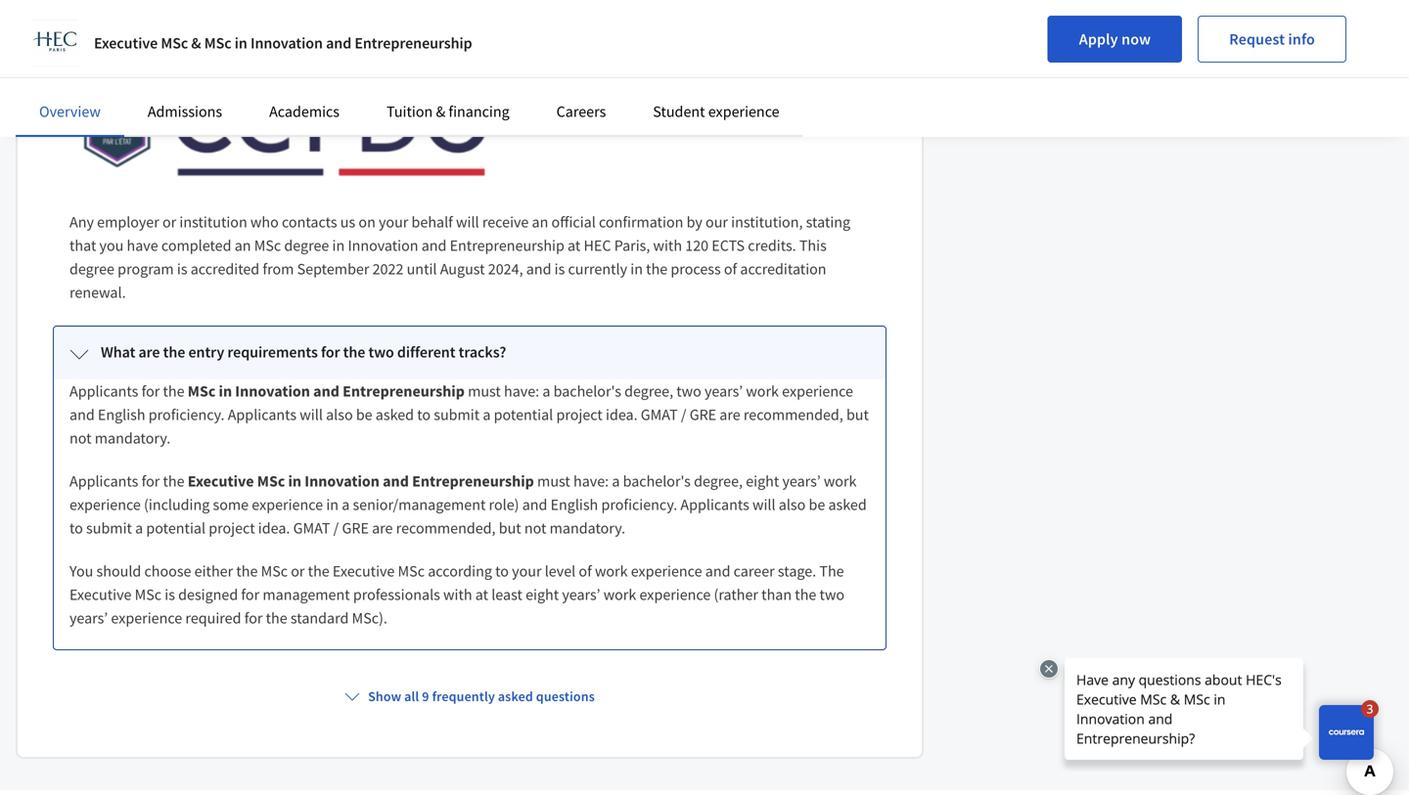 Task type: describe. For each thing, give the bounding box(es) containing it.
institution,
[[731, 213, 803, 232]]

recommended, inside must have: a bachelor's degree, two years' work experience and english proficiency. applicants will also be asked to submit a potential project idea. gmat / gre are recommended, but not mandatory.
[[744, 405, 843, 425]]

our
[[706, 213, 728, 232]]

executive right hec paris logo
[[94, 33, 158, 53]]

applicants for the msc in innovation and entrepreneurship
[[69, 382, 465, 401]]

project inside must have: a bachelor's degree, eight years' work experience (including some experience in a senior/management role) and english proficiency. applicants will also be asked to submit a potential project idea. gmat / gre are recommended, but not mandatory.
[[209, 519, 255, 538]]

have: for submit
[[504, 382, 539, 401]]

careers link
[[556, 102, 606, 121]]

accreditation
[[740, 260, 827, 279]]

two inside dropdown button
[[368, 343, 394, 362]]

some
[[213, 495, 249, 515]]

bachelor's for applicants
[[623, 472, 691, 491]]

1 vertical spatial degree
[[69, 260, 114, 279]]

be inside must have: a bachelor's degree, eight years' work experience (including some experience in a senior/management role) and english proficiency. applicants will also be asked to submit a potential project idea. gmat / gre are recommended, but not mandatory.
[[809, 495, 825, 515]]

the
[[819, 562, 844, 582]]

level
[[545, 562, 576, 582]]

frequently
[[432, 688, 495, 706]]

professionals
[[353, 585, 440, 605]]

gre inside must have: a bachelor's degree, two years' work experience and english proficiency. applicants will also be asked to submit a potential project idea. gmat / gre are recommended, but not mandatory.
[[690, 405, 716, 425]]

also inside must have: a bachelor's degree, eight years' work experience (including some experience in a senior/management role) and english proficiency. applicants will also be asked to submit a potential project idea. gmat / gre are recommended, but not mandatory.
[[779, 495, 806, 515]]

us
[[340, 213, 355, 232]]

what are the entry requirements for the two different tracks? button
[[54, 327, 886, 380]]

you
[[99, 236, 124, 256]]

careers
[[556, 102, 606, 121]]

stage.
[[778, 562, 816, 582]]

program
[[118, 260, 174, 279]]

according
[[428, 562, 492, 582]]

executive up "professionals"
[[333, 562, 395, 582]]

show all 9 frequently asked questions button
[[337, 679, 603, 715]]

9
[[422, 688, 429, 706]]

eight inside you should choose either the msc or the executive msc according to your level of work experience and career stage. the executive msc is designed for management professionals with at least eight years' work experience (rather than the two years' experience required for the standard msc).
[[526, 585, 559, 605]]

by
[[687, 213, 703, 232]]

tuition & financing link
[[387, 102, 510, 121]]

paris,
[[614, 236, 650, 256]]

student experience link
[[653, 102, 780, 121]]

applicants inside must have: a bachelor's degree, eight years' work experience (including some experience in a senior/management role) and english proficiency. applicants will also be asked to submit a potential project idea. gmat / gre are recommended, but not mandatory.
[[681, 495, 749, 515]]

apply
[[1079, 29, 1118, 49]]

0 vertical spatial an
[[532, 213, 548, 232]]

who
[[250, 213, 279, 232]]

msc inside any employer or institution who contacts us on your behalf will receive an official confirmation by our institution, stating that you have completed an msc degree in innovation and entrepreneurship at hec paris, with 120 ects credits. this degree program is accredited from september 2022 until august 2024, and is currently in the process of accreditation renewal.
[[254, 236, 281, 256]]

requirements
[[227, 343, 318, 362]]

are inside must have: a bachelor's degree, two years' work experience and english proficiency. applicants will also be asked to submit a potential project idea. gmat / gre are recommended, but not mandatory.
[[720, 405, 741, 425]]

entrepreneurship inside any employer or institution who contacts us on your behalf will receive an official confirmation by our institution, stating that you have completed an msc degree in innovation and entrepreneurship at hec paris, with 120 ects credits. this degree program is accredited from september 2022 until august 2024, and is currently in the process of accreditation renewal.
[[450, 236, 565, 256]]

/ inside must have: a bachelor's degree, eight years' work experience (including some experience in a senior/management role) and english proficiency. applicants will also be asked to submit a potential project idea. gmat / gre are recommended, but not mandatory.
[[333, 519, 339, 538]]

confirmation
[[599, 213, 683, 232]]

overview link
[[39, 102, 101, 121]]

renewal.
[[69, 283, 126, 303]]

apply now
[[1079, 29, 1151, 49]]

not inside must have: a bachelor's degree, two years' work experience and english proficiency. applicants will also be asked to submit a potential project idea. gmat / gre are recommended, but not mandatory.
[[69, 429, 92, 448]]

hec
[[584, 236, 611, 256]]

completed
[[161, 236, 231, 256]]

senior/management
[[353, 495, 486, 515]]

what are the entry requirements for the two different tracks?
[[101, 343, 506, 362]]

entry
[[188, 343, 224, 362]]

executive down should
[[69, 585, 132, 605]]

least
[[492, 585, 522, 605]]

1 horizontal spatial is
[[177, 260, 187, 279]]

official
[[552, 213, 596, 232]]

(rather
[[714, 585, 758, 605]]

0 vertical spatial degree
[[284, 236, 329, 256]]

currently
[[568, 260, 627, 279]]

is inside you should choose either the msc or the executive msc according to your level of work experience and career stage. the executive msc is designed for management professionals with at least eight years' work experience (rather than the two years' experience required for the standard msc).
[[165, 585, 175, 605]]

any employer or institution who contacts us on your behalf will receive an official confirmation by our institution, stating that you have completed an msc degree in innovation and entrepreneurship at hec paris, with 120 ects credits. this degree program is accredited from september 2022 until august 2024, and is currently in the process of accreditation renewal.
[[69, 213, 851, 303]]

english inside must have: a bachelor's degree, two years' work experience and english proficiency. applicants will also be asked to submit a potential project idea. gmat / gre are recommended, but not mandatory.
[[98, 405, 145, 425]]

your inside any employer or institution who contacts us on your behalf will receive an official confirmation by our institution, stating that you have completed an msc degree in innovation and entrepreneurship at hec paris, with 120 ects credits. this degree program is accredited from september 2022 until august 2024, and is currently in the process of accreditation renewal.
[[379, 213, 408, 232]]

will inside must have: a bachelor's degree, two years' work experience and english proficiency. applicants will also be asked to submit a potential project idea. gmat / gre are recommended, but not mandatory.
[[300, 405, 323, 425]]

career
[[734, 562, 775, 582]]

gre inside must have: a bachelor's degree, eight years' work experience (including some experience in a senior/management role) and english proficiency. applicants will also be asked to submit a potential project idea. gmat / gre are recommended, but not mandatory.
[[342, 519, 369, 538]]

tuition
[[387, 102, 433, 121]]

of inside you should choose either the msc or the executive msc according to your level of work experience and career stage. the executive msc is designed for management professionals with at least eight years' work experience (rather than the two years' experience required for the standard msc).
[[579, 562, 592, 582]]

tracks?
[[459, 343, 506, 362]]

different
[[397, 343, 456, 362]]

until
[[407, 260, 437, 279]]

or inside any employer or institution who contacts us on your behalf will receive an official confirmation by our institution, stating that you have completed an msc degree in innovation and entrepreneurship at hec paris, with 120 ects credits. this degree program is accredited from september 2022 until august 2024, and is currently in the process of accreditation renewal.
[[162, 213, 176, 232]]

eight inside must have: a bachelor's degree, eight years' work experience (including some experience in a senior/management role) and english proficiency. applicants will also be asked to submit a potential project idea. gmat / gre are recommended, but not mandatory.
[[746, 472, 779, 491]]

now
[[1122, 29, 1151, 49]]

request info button
[[1198, 16, 1347, 63]]

have: for proficiency.
[[574, 472, 609, 491]]

be inside must have: a bachelor's degree, two years' work experience and english proficiency. applicants will also be asked to submit a potential project idea. gmat / gre are recommended, but not mandatory.
[[356, 405, 372, 425]]

academics link
[[269, 102, 340, 121]]

will inside any employer or institution who contacts us on your behalf will receive an official confirmation by our institution, stating that you have completed an msc degree in innovation and entrepreneurship at hec paris, with 120 ects credits. this degree program is accredited from september 2022 until august 2024, and is currently in the process of accreditation renewal.
[[456, 213, 479, 232]]

credits.
[[748, 236, 796, 256]]

120
[[685, 236, 709, 256]]

idea. inside must have: a bachelor's degree, eight years' work experience (including some experience in a senior/management role) and english proficiency. applicants will also be asked to submit a potential project idea. gmat / gre are recommended, but not mandatory.
[[258, 519, 290, 538]]

applicants for the executive msc in innovation and entrepreneurship
[[69, 472, 534, 491]]

either
[[194, 562, 233, 582]]

years' inside must have: a bachelor's degree, two years' work experience and english proficiency. applicants will also be asked to submit a potential project idea. gmat / gre are recommended, but not mandatory.
[[705, 382, 743, 401]]

academics
[[269, 102, 340, 121]]

of inside any employer or institution who contacts us on your behalf will receive an official confirmation by our institution, stating that you have completed an msc degree in innovation and entrepreneurship at hec paris, with 120 ects credits. this degree program is accredited from september 2022 until august 2024, and is currently in the process of accreditation renewal.
[[724, 260, 737, 279]]

this
[[799, 236, 827, 256]]

mandatory. inside must have: a bachelor's degree, eight years' work experience (including some experience in a senior/management role) and english proficiency. applicants will also be asked to submit a potential project idea. gmat / gre are recommended, but not mandatory.
[[550, 519, 626, 538]]

and inside you should choose either the msc or the executive msc according to your level of work experience and career stage. the executive msc is designed for management professionals with at least eight years' work experience (rather than the two years' experience required for the standard msc).
[[705, 562, 731, 582]]

student
[[653, 102, 705, 121]]

show all 9 frequently asked questions
[[368, 688, 595, 706]]

any
[[69, 213, 94, 232]]

should
[[96, 562, 141, 582]]

questions
[[536, 688, 595, 706]]

2024,
[[488, 260, 523, 279]]

on
[[359, 213, 376, 232]]

what
[[101, 343, 135, 362]]

innovation down requirements
[[235, 382, 310, 401]]

financing
[[449, 102, 510, 121]]

september
[[297, 260, 369, 279]]

with inside any employer or institution who contacts us on your behalf will receive an official confirmation by our institution, stating that you have completed an msc degree in innovation and entrepreneurship at hec paris, with 120 ects credits. this degree program is accredited from september 2022 until august 2024, and is currently in the process of accreditation renewal.
[[653, 236, 682, 256]]

request info
[[1229, 29, 1315, 49]]

not inside must have: a bachelor's degree, eight years' work experience (including some experience in a senior/management role) and english proficiency. applicants will also be asked to submit a potential project idea. gmat / gre are recommended, but not mandatory.
[[524, 519, 547, 538]]

gmat inside must have: a bachelor's degree, eight years' work experience (including some experience in a senior/management role) and english proficiency. applicants will also be asked to submit a potential project idea. gmat / gre are recommended, but not mandatory.
[[293, 519, 330, 538]]

/ inside must have: a bachelor's degree, two years' work experience and english proficiency. applicants will also be asked to submit a potential project idea. gmat / gre are recommended, but not mandatory.
[[681, 405, 687, 425]]

admissions link
[[148, 102, 222, 121]]

request
[[1229, 29, 1285, 49]]

project inside must have: a bachelor's degree, two years' work experience and english proficiency. applicants will also be asked to submit a potential project idea. gmat / gre are recommended, but not mandatory.
[[556, 405, 603, 425]]

idea. inside must have: a bachelor's degree, two years' work experience and english proficiency. applicants will also be asked to submit a potential project idea. gmat / gre are recommended, but not mandatory.
[[606, 405, 638, 425]]

accredited
[[191, 260, 260, 279]]

potential inside must have: a bachelor's degree, two years' work experience and english proficiency. applicants will also be asked to submit a potential project idea. gmat / gre are recommended, but not mandatory.
[[494, 405, 553, 425]]

executive msc & msc in innovation and entrepreneurship
[[94, 33, 472, 53]]

info
[[1288, 29, 1315, 49]]

at inside you should choose either the msc or the executive msc according to your level of work experience and career stage. the executive msc is designed for management professionals with at least eight years' work experience (rather than the two years' experience required for the standard msc).
[[475, 585, 488, 605]]

cefdg logo image
[[69, 68, 494, 191]]

also inside must have: a bachelor's degree, two years' work experience and english proficiency. applicants will also be asked to submit a potential project idea. gmat / gre are recommended, but not mandatory.
[[326, 405, 353, 425]]

1 horizontal spatial &
[[436, 102, 445, 121]]

standard
[[291, 609, 349, 628]]

from
[[263, 260, 294, 279]]

but inside must have: a bachelor's degree, eight years' work experience (including some experience in a senior/management role) and english proficiency. applicants will also be asked to submit a potential project idea. gmat / gre are recommended, but not mandatory.
[[499, 519, 521, 538]]

than
[[762, 585, 792, 605]]

are inside must have: a bachelor's degree, eight years' work experience (including some experience in a senior/management role) and english proficiency. applicants will also be asked to submit a potential project idea. gmat / gre are recommended, but not mandatory.
[[372, 519, 393, 538]]

must for applicants for the executive msc in innovation and entrepreneurship
[[537, 472, 570, 491]]



Task type: vqa. For each thing, say whether or not it's contained in the screenshot.
'Overview'
yes



Task type: locate. For each thing, give the bounding box(es) containing it.
0 vertical spatial english
[[98, 405, 145, 425]]

admissions
[[148, 102, 222, 121]]

potential down '(including'
[[146, 519, 206, 538]]

english
[[98, 405, 145, 425], [551, 495, 598, 515]]

submit inside must have: a bachelor's degree, two years' work experience and english proficiency. applicants will also be asked to submit a potential project idea. gmat / gre are recommended, but not mandatory.
[[434, 405, 480, 425]]

executive up some
[[188, 472, 254, 491]]

0 vertical spatial gmat
[[641, 405, 678, 425]]

1 horizontal spatial potential
[[494, 405, 553, 425]]

your right on
[[379, 213, 408, 232]]

your up least on the left bottom of page
[[512, 562, 542, 582]]

0 horizontal spatial mandatory.
[[95, 429, 171, 448]]

to up you
[[69, 519, 83, 538]]

also down the "what are the entry requirements for the two different tracks?" on the top of the page
[[326, 405, 353, 425]]

with inside you should choose either the msc or the executive msc according to your level of work experience and career stage. the executive msc is designed for management professionals with at least eight years' work experience (rather than the two years' experience required for the standard msc).
[[443, 585, 472, 605]]

to up least on the left bottom of page
[[495, 562, 509, 582]]

0 vertical spatial /
[[681, 405, 687, 425]]

must have: a bachelor's degree, eight years' work experience (including some experience in a senior/management role) and english proficiency. applicants will also be asked to submit a potential project idea. gmat / gre are recommended, but not mandatory.
[[69, 472, 867, 538]]

applicants down applicants for the msc in innovation and entrepreneurship
[[228, 405, 297, 425]]

innovation
[[251, 33, 323, 53], [348, 236, 418, 256], [235, 382, 310, 401], [305, 472, 380, 491]]

show
[[368, 688, 401, 706]]

innovation up the '2022' at the left of page
[[348, 236, 418, 256]]

applicants inside must have: a bachelor's degree, two years' work experience and english proficiency. applicants will also be asked to submit a potential project idea. gmat / gre are recommended, but not mandatory.
[[228, 405, 297, 425]]

be
[[356, 405, 372, 425], [809, 495, 825, 515]]

receive
[[482, 213, 529, 232]]

or up the completed
[[162, 213, 176, 232]]

0 horizontal spatial eight
[[526, 585, 559, 605]]

of down ects
[[724, 260, 737, 279]]

student experience
[[653, 102, 780, 121]]

recommended, inside must have: a bachelor's degree, eight years' work experience (including some experience in a senior/management role) and english proficiency. applicants will also be asked to submit a potential project idea. gmat / gre are recommended, but not mandatory.
[[396, 519, 496, 538]]

you should choose either the msc or the executive msc according to your level of work experience and career stage. the executive msc is designed for management professionals with at least eight years' work experience (rather than the two years' experience required for the standard msc).
[[69, 562, 845, 628]]

english inside must have: a bachelor's degree, eight years' work experience (including some experience in a senior/management role) and english proficiency. applicants will also be asked to submit a potential project idea. gmat / gre are recommended, but not mandatory.
[[551, 495, 598, 515]]

entrepreneurship up 2024,
[[450, 236, 565, 256]]

1 horizontal spatial degree
[[284, 236, 329, 256]]

gre
[[690, 405, 716, 425], [342, 519, 369, 538]]

2 vertical spatial to
[[495, 562, 509, 582]]

have: up level
[[574, 472, 609, 491]]

1 vertical spatial potential
[[146, 519, 206, 538]]

choose
[[144, 562, 191, 582]]

2 horizontal spatial are
[[720, 405, 741, 425]]

bachelor's for a
[[554, 382, 621, 401]]

asked up the
[[828, 495, 867, 515]]

have: down tracks?
[[504, 382, 539, 401]]

asked inside dropdown button
[[498, 688, 533, 706]]

eight up the career on the bottom right of page
[[746, 472, 779, 491]]

1 horizontal spatial eight
[[746, 472, 779, 491]]

have: inside must have: a bachelor's degree, eight years' work experience (including some experience in a senior/management role) and english proficiency. applicants will also be asked to submit a potential project idea. gmat / gre are recommended, but not mandatory.
[[574, 472, 609, 491]]

or up management
[[291, 562, 305, 582]]

0 horizontal spatial project
[[209, 519, 255, 538]]

your
[[379, 213, 408, 232], [512, 562, 542, 582]]

for inside what are the entry requirements for the two different tracks? dropdown button
[[321, 343, 340, 362]]

institution
[[179, 213, 247, 232]]

0 horizontal spatial idea.
[[258, 519, 290, 538]]

asked inside must have: a bachelor's degree, eight years' work experience (including some experience in a senior/management role) and english proficiency. applicants will also be asked to submit a potential project idea. gmat / gre are recommended, but not mandatory.
[[828, 495, 867, 515]]

potential inside must have: a bachelor's degree, eight years' work experience (including some experience in a senior/management role) and english proficiency. applicants will also be asked to submit a potential project idea. gmat / gre are recommended, but not mandatory.
[[146, 519, 206, 538]]

0 horizontal spatial &
[[191, 33, 201, 53]]

degree, for two
[[624, 382, 673, 401]]

1 horizontal spatial submit
[[434, 405, 480, 425]]

1 horizontal spatial also
[[779, 495, 806, 515]]

with down according
[[443, 585, 472, 605]]

an left the 'official'
[[532, 213, 548, 232]]

will right behalf
[[456, 213, 479, 232]]

0 vertical spatial potential
[[494, 405, 553, 425]]

1 vertical spatial bachelor's
[[623, 472, 691, 491]]

1 horizontal spatial or
[[291, 562, 305, 582]]

proficiency.
[[149, 405, 225, 425], [601, 495, 677, 515]]

2 vertical spatial are
[[372, 519, 393, 538]]

at inside any employer or institution who contacts us on your behalf will receive an official confirmation by our institution, stating that you have completed an msc degree in innovation and entrepreneurship at hec paris, with 120 ects credits. this degree program is accredited from september 2022 until august 2024, and is currently in the process of accreditation renewal.
[[568, 236, 581, 256]]

but inside must have: a bachelor's degree, two years' work experience and english proficiency. applicants will also be asked to submit a potential project idea. gmat / gre are recommended, but not mandatory.
[[846, 405, 869, 425]]

hec paris logo image
[[31, 20, 78, 67]]

0 horizontal spatial to
[[69, 519, 83, 538]]

of
[[724, 260, 737, 279], [579, 562, 592, 582]]

0 horizontal spatial potential
[[146, 519, 206, 538]]

or
[[162, 213, 176, 232], [291, 562, 305, 582]]

must inside must have: a bachelor's degree, eight years' work experience (including some experience in a senior/management role) and english proficiency. applicants will also be asked to submit a potential project idea. gmat / gre are recommended, but not mandatory.
[[537, 472, 570, 491]]

at left hec
[[568, 236, 581, 256]]

degree down the contacts in the left top of the page
[[284, 236, 329, 256]]

is down choose
[[165, 585, 175, 605]]

1 horizontal spatial are
[[372, 519, 393, 538]]

are inside dropdown button
[[138, 343, 160, 362]]

1 horizontal spatial of
[[724, 260, 737, 279]]

innovation inside any employer or institution who contacts us on your behalf will receive an official confirmation by our institution, stating that you have completed an msc degree in innovation and entrepreneurship at hec paris, with 120 ects credits. this degree program is accredited from september 2022 until august 2024, and is currently in the process of accreditation renewal.
[[348, 236, 418, 256]]

an
[[532, 213, 548, 232], [235, 236, 251, 256]]

1 vertical spatial gmat
[[293, 519, 330, 538]]

1 horizontal spatial gre
[[690, 405, 716, 425]]

degree, inside must have: a bachelor's degree, eight years' work experience (including some experience in a senior/management role) and english proficiency. applicants will also be asked to submit a potential project idea. gmat / gre are recommended, but not mandatory.
[[694, 472, 743, 491]]

1 vertical spatial asked
[[828, 495, 867, 515]]

executive
[[94, 33, 158, 53], [188, 472, 254, 491], [333, 562, 395, 582], [69, 585, 132, 605]]

0 vertical spatial with
[[653, 236, 682, 256]]

submit
[[434, 405, 480, 425], [86, 519, 132, 538]]

0 horizontal spatial have:
[[504, 382, 539, 401]]

be up the
[[809, 495, 825, 515]]

degree, inside must have: a bachelor's degree, two years' work experience and english proficiency. applicants will also be asked to submit a potential project idea. gmat / gre are recommended, but not mandatory.
[[624, 382, 673, 401]]

mandatory. inside must have: a bachelor's degree, two years' work experience and english proficiency. applicants will also be asked to submit a potential project idea. gmat / gre are recommended, but not mandatory.
[[95, 429, 171, 448]]

the inside any employer or institution who contacts us on your behalf will receive an official confirmation by our institution, stating that you have completed an msc degree in innovation and entrepreneurship at hec paris, with 120 ects credits. this degree program is accredited from september 2022 until august 2024, and is currently in the process of accreditation renewal.
[[646, 260, 668, 279]]

also up stage.
[[779, 495, 806, 515]]

1 vertical spatial /
[[333, 519, 339, 538]]

1 horizontal spatial asked
[[498, 688, 533, 706]]

for
[[321, 343, 340, 362], [141, 382, 160, 401], [141, 472, 160, 491], [241, 585, 260, 605], [244, 609, 263, 628]]

and
[[326, 33, 352, 53], [422, 236, 447, 256], [526, 260, 551, 279], [313, 382, 339, 401], [69, 405, 95, 425], [383, 472, 409, 491], [522, 495, 547, 515], [705, 562, 731, 582]]

0 vertical spatial are
[[138, 343, 160, 362]]

(including
[[144, 495, 210, 515]]

0 horizontal spatial gre
[[342, 519, 369, 538]]

idea.
[[606, 405, 638, 425], [258, 519, 290, 538]]

at left least on the left bottom of page
[[475, 585, 488, 605]]

must up level
[[537, 472, 570, 491]]

1 horizontal spatial have:
[[574, 472, 609, 491]]

or inside you should choose either the msc or the executive msc according to your level of work experience and career stage. the executive msc is designed for management professionals with at least eight years' work experience (rather than the two years' experience required for the standard msc).
[[291, 562, 305, 582]]

0 horizontal spatial with
[[443, 585, 472, 605]]

to inside must have: a bachelor's degree, eight years' work experience (including some experience in a senior/management role) and english proficiency. applicants will also be asked to submit a potential project idea. gmat / gre are recommended, but not mandatory.
[[69, 519, 83, 538]]

0 vertical spatial proficiency.
[[149, 405, 225, 425]]

0 horizontal spatial are
[[138, 343, 160, 362]]

2 vertical spatial asked
[[498, 688, 533, 706]]

mandatory. up level
[[550, 519, 626, 538]]

1 vertical spatial recommended,
[[396, 519, 496, 538]]

degree, for eight
[[694, 472, 743, 491]]

applicants up the career on the bottom right of page
[[681, 495, 749, 515]]

potential
[[494, 405, 553, 425], [146, 519, 206, 538]]

have
[[127, 236, 158, 256]]

submit inside must have: a bachelor's degree, eight years' work experience (including some experience in a senior/management role) and english proficiency. applicants will also be asked to submit a potential project idea. gmat / gre are recommended, but not mandatory.
[[86, 519, 132, 538]]

and inside must have: a bachelor's degree, eight years' work experience (including some experience in a senior/management role) and english proficiency. applicants will also be asked to submit a potential project idea. gmat / gre are recommended, but not mandatory.
[[522, 495, 547, 515]]

0 horizontal spatial be
[[356, 405, 372, 425]]

gmat inside must have: a bachelor's degree, two years' work experience and english proficiency. applicants will also be asked to submit a potential project idea. gmat / gre are recommended, but not mandatory.
[[641, 405, 678, 425]]

1 vertical spatial english
[[551, 495, 598, 515]]

stating
[[806, 213, 851, 232]]

0 horizontal spatial recommended,
[[396, 519, 496, 538]]

a
[[543, 382, 550, 401], [483, 405, 491, 425], [612, 472, 620, 491], [342, 495, 350, 515], [135, 519, 143, 538]]

0 vertical spatial degree,
[[624, 382, 673, 401]]

0 vertical spatial bachelor's
[[554, 382, 621, 401]]

must down tracks?
[[468, 382, 501, 401]]

must inside must have: a bachelor's degree, two years' work experience and english proficiency. applicants will also be asked to submit a potential project idea. gmat / gre are recommended, but not mandatory.
[[468, 382, 501, 401]]

work inside must have: a bachelor's degree, eight years' work experience (including some experience in a senior/management role) and english proficiency. applicants will also be asked to submit a potential project idea. gmat / gre are recommended, but not mandatory.
[[824, 472, 857, 491]]

asked inside must have: a bachelor's degree, two years' work experience and english proficiency. applicants will also be asked to submit a potential project idea. gmat / gre are recommended, but not mandatory.
[[376, 405, 414, 425]]

0 vertical spatial not
[[69, 429, 92, 448]]

and inside must have: a bachelor's degree, two years' work experience and english proficiency. applicants will also be asked to submit a potential project idea. gmat / gre are recommended, but not mandatory.
[[69, 405, 95, 425]]

have: inside must have: a bachelor's degree, two years' work experience and english proficiency. applicants will also be asked to submit a potential project idea. gmat / gre are recommended, but not mandatory.
[[504, 382, 539, 401]]

will inside must have: a bachelor's degree, eight years' work experience (including some experience in a senior/management role) and english proficiency. applicants will also be asked to submit a potential project idea. gmat / gre are recommended, but not mandatory.
[[753, 495, 776, 515]]

bachelor's inside must have: a bachelor's degree, two years' work experience and english proficiency. applicants will also be asked to submit a potential project idea. gmat / gre are recommended, but not mandatory.
[[554, 382, 621, 401]]

0 horizontal spatial your
[[379, 213, 408, 232]]

english up level
[[551, 495, 598, 515]]

behalf
[[412, 213, 453, 232]]

august
[[440, 260, 485, 279]]

project
[[556, 405, 603, 425], [209, 519, 255, 538]]

0 vertical spatial asked
[[376, 405, 414, 425]]

1 vertical spatial also
[[779, 495, 806, 515]]

the
[[646, 260, 668, 279], [163, 343, 185, 362], [343, 343, 365, 362], [163, 382, 185, 401], [163, 472, 185, 491], [236, 562, 258, 582], [308, 562, 330, 582], [795, 585, 817, 605], [266, 609, 287, 628]]

at
[[568, 236, 581, 256], [475, 585, 488, 605]]

1 vertical spatial have:
[[574, 472, 609, 491]]

innovation up academics
[[251, 33, 323, 53]]

management
[[263, 585, 350, 605]]

proficiency. inside must have: a bachelor's degree, eight years' work experience (including some experience in a senior/management role) and english proficiency. applicants will also be asked to submit a potential project idea. gmat / gre are recommended, but not mandatory.
[[601, 495, 677, 515]]

0 vertical spatial submit
[[434, 405, 480, 425]]

tuition & financing
[[387, 102, 510, 121]]

0 horizontal spatial degree
[[69, 260, 114, 279]]

1 vertical spatial but
[[499, 519, 521, 538]]

asked down different
[[376, 405, 414, 425]]

0 vertical spatial will
[[456, 213, 479, 232]]

ects
[[712, 236, 745, 256]]

years' inside must have: a bachelor's degree, eight years' work experience (including some experience in a senior/management role) and english proficiency. applicants will also be asked to submit a potential project idea. gmat / gre are recommended, but not mandatory.
[[782, 472, 821, 491]]

0 vertical spatial recommended,
[[744, 405, 843, 425]]

1 vertical spatial two
[[677, 382, 701, 401]]

overview
[[39, 102, 101, 121]]

required
[[185, 609, 241, 628]]

must have: a bachelor's degree, two years' work experience and english proficiency. applicants will also be asked to submit a potential project idea. gmat / gre are recommended, but not mandatory.
[[69, 382, 869, 448]]

1 horizontal spatial at
[[568, 236, 581, 256]]

will down applicants for the msc in innovation and entrepreneurship
[[300, 405, 323, 425]]

1 vertical spatial degree,
[[694, 472, 743, 491]]

0 horizontal spatial proficiency.
[[149, 405, 225, 425]]

degree up renewal.
[[69, 260, 114, 279]]

experience inside must have: a bachelor's degree, two years' work experience and english proficiency. applicants will also be asked to submit a potential project idea. gmat / gre are recommended, but not mandatory.
[[782, 382, 853, 401]]

to inside must have: a bachelor's degree, two years' work experience and english proficiency. applicants will also be asked to submit a potential project idea. gmat / gre are recommended, but not mandatory.
[[417, 405, 431, 425]]

0 vertical spatial or
[[162, 213, 176, 232]]

two inside must have: a bachelor's degree, two years' work experience and english proficiency. applicants will also be asked to submit a potential project idea. gmat / gre are recommended, but not mandatory.
[[677, 382, 701, 401]]

innovation up "senior/management"
[[305, 472, 380, 491]]

collapsed list
[[49, 0, 891, 656]]

apply now button
[[1048, 16, 1182, 63]]

role)
[[489, 495, 519, 515]]

msc).
[[352, 609, 387, 628]]

0 horizontal spatial /
[[333, 519, 339, 538]]

submit down what are the entry requirements for the two different tracks? dropdown button at top
[[434, 405, 480, 425]]

1 horizontal spatial to
[[417, 405, 431, 425]]

applicants up should
[[69, 472, 138, 491]]

2 vertical spatial will
[[753, 495, 776, 515]]

must for applicants for the msc in innovation and entrepreneurship
[[468, 382, 501, 401]]

1 horizontal spatial two
[[677, 382, 701, 401]]

2 horizontal spatial will
[[753, 495, 776, 515]]

1 vertical spatial &
[[436, 102, 445, 121]]

to down different
[[417, 405, 431, 425]]

be down the "what are the entry requirements for the two different tracks?" on the top of the page
[[356, 405, 372, 425]]

to inside you should choose either the msc or the executive msc according to your level of work experience and career stage. the executive msc is designed for management professionals with at least eight years' work experience (rather than the two years' experience required for the standard msc).
[[495, 562, 509, 582]]

proficiency. inside must have: a bachelor's degree, two years' work experience and english proficiency. applicants will also be asked to submit a potential project idea. gmat / gre are recommended, but not mandatory.
[[149, 405, 225, 425]]

mandatory. up '(including'
[[95, 429, 171, 448]]

1 horizontal spatial bachelor's
[[623, 472, 691, 491]]

1 vertical spatial or
[[291, 562, 305, 582]]

0 vertical spatial at
[[568, 236, 581, 256]]

2 horizontal spatial two
[[820, 585, 845, 605]]

2022
[[372, 260, 404, 279]]

0 horizontal spatial asked
[[376, 405, 414, 425]]

all
[[404, 688, 419, 706]]

that
[[69, 236, 96, 256]]

entrepreneurship up role)
[[412, 472, 534, 491]]

1 vertical spatial not
[[524, 519, 547, 538]]

not
[[69, 429, 92, 448], [524, 519, 547, 538]]

submit up should
[[86, 519, 132, 538]]

bachelor's inside must have: a bachelor's degree, eight years' work experience (including some experience in a senior/management role) and english proficiency. applicants will also be asked to submit a potential project idea. gmat / gre are recommended, but not mandatory.
[[623, 472, 691, 491]]

employer
[[97, 213, 159, 232]]

2 horizontal spatial is
[[555, 260, 565, 279]]

0 vertical spatial gre
[[690, 405, 716, 425]]

1 horizontal spatial your
[[512, 562, 542, 582]]

contacts
[[282, 213, 337, 232]]

is down the completed
[[177, 260, 187, 279]]

designed
[[178, 585, 238, 605]]

entrepreneurship up "tuition"
[[355, 33, 472, 53]]

& right "tuition"
[[436, 102, 445, 121]]

1 vertical spatial submit
[[86, 519, 132, 538]]

applicants down what
[[69, 382, 138, 401]]

1 vertical spatial project
[[209, 519, 255, 538]]

asked left questions on the bottom of the page
[[498, 688, 533, 706]]

applicants
[[69, 382, 138, 401], [228, 405, 297, 425], [69, 472, 138, 491], [681, 495, 749, 515]]

two
[[368, 343, 394, 362], [677, 382, 701, 401], [820, 585, 845, 605]]

of right level
[[579, 562, 592, 582]]

potential down tracks?
[[494, 405, 553, 425]]

0 vertical spatial two
[[368, 343, 394, 362]]

1 horizontal spatial an
[[532, 213, 548, 232]]

1 vertical spatial an
[[235, 236, 251, 256]]

0 horizontal spatial english
[[98, 405, 145, 425]]

1 vertical spatial with
[[443, 585, 472, 605]]

1 vertical spatial at
[[475, 585, 488, 605]]

your inside you should choose either the msc or the executive msc according to your level of work experience and career stage. the executive msc is designed for management professionals with at least eight years' work experience (rather than the two years' experience required for the standard msc).
[[512, 562, 542, 582]]

0 horizontal spatial at
[[475, 585, 488, 605]]

is left currently
[[555, 260, 565, 279]]

0 vertical spatial eight
[[746, 472, 779, 491]]

1 horizontal spatial proficiency.
[[601, 495, 677, 515]]

& up admissions
[[191, 33, 201, 53]]

eight down level
[[526, 585, 559, 605]]

two inside you should choose either the msc or the executive msc according to your level of work experience and career stage. the executive msc is designed for management professionals with at least eight years' work experience (rather than the two years' experience required for the standard msc).
[[820, 585, 845, 605]]

1 vertical spatial your
[[512, 562, 542, 582]]

asked
[[376, 405, 414, 425], [828, 495, 867, 515], [498, 688, 533, 706]]

have:
[[504, 382, 539, 401], [574, 472, 609, 491]]

but
[[846, 405, 869, 425], [499, 519, 521, 538]]

in inside must have: a bachelor's degree, eight years' work experience (including some experience in a senior/management role) and english proficiency. applicants will also be asked to submit a potential project idea. gmat / gre are recommended, but not mandatory.
[[326, 495, 339, 515]]

with
[[653, 236, 682, 256], [443, 585, 472, 605]]

1 horizontal spatial /
[[681, 405, 687, 425]]

1 horizontal spatial will
[[456, 213, 479, 232]]

will up the career on the bottom right of page
[[753, 495, 776, 515]]

0 vertical spatial your
[[379, 213, 408, 232]]

0 horizontal spatial will
[[300, 405, 323, 425]]

you
[[69, 562, 93, 582]]

/
[[681, 405, 687, 425], [333, 519, 339, 538]]

1 vertical spatial idea.
[[258, 519, 290, 538]]

an up accredited
[[235, 236, 251, 256]]

english down what
[[98, 405, 145, 425]]

entrepreneurship down different
[[343, 382, 465, 401]]

2 horizontal spatial to
[[495, 562, 509, 582]]

entrepreneurship
[[355, 33, 472, 53], [450, 236, 565, 256], [343, 382, 465, 401], [412, 472, 534, 491]]

work inside must have: a bachelor's degree, two years' work experience and english proficiency. applicants will also be asked to submit a potential project idea. gmat / gre are recommended, but not mandatory.
[[746, 382, 779, 401]]

process
[[671, 260, 721, 279]]

1 vertical spatial mandatory.
[[550, 519, 626, 538]]

1 vertical spatial eight
[[526, 585, 559, 605]]

0 vertical spatial &
[[191, 33, 201, 53]]

with left 120
[[653, 236, 682, 256]]

0 horizontal spatial bachelor's
[[554, 382, 621, 401]]

1 vertical spatial must
[[537, 472, 570, 491]]



